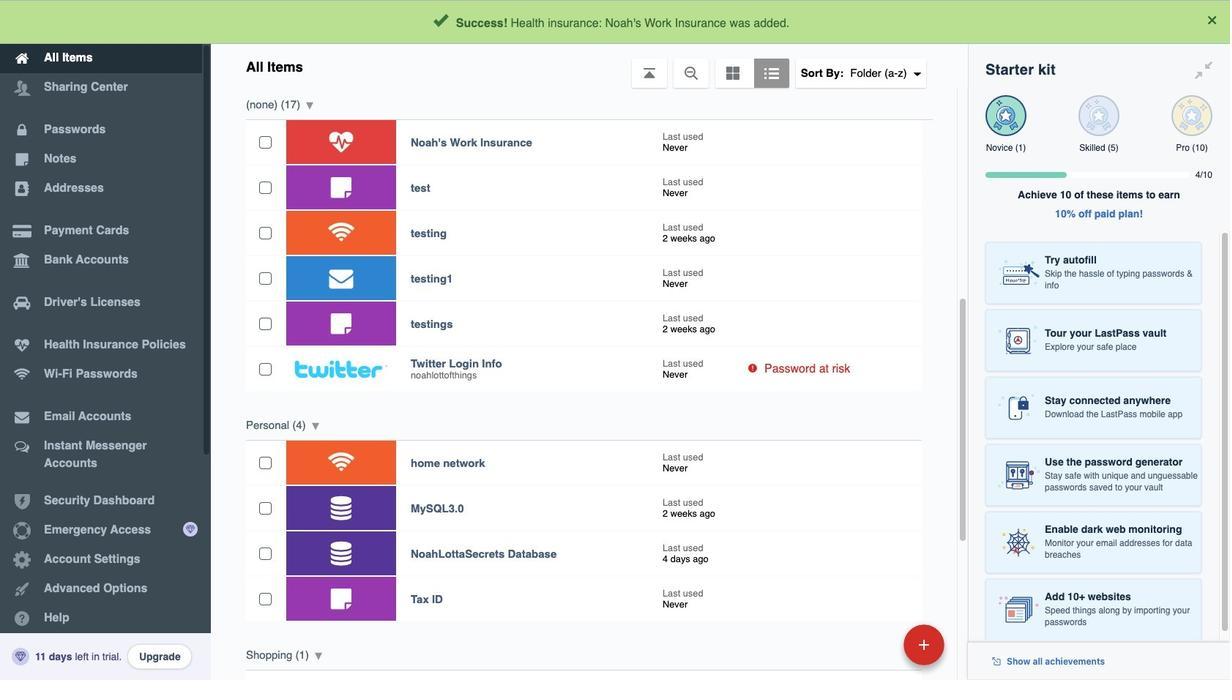 Task type: describe. For each thing, give the bounding box(es) containing it.
main navigation navigation
[[0, 0, 211, 680]]

vault options navigation
[[211, 44, 968, 88]]

new item navigation
[[803, 620, 953, 680]]



Task type: locate. For each thing, give the bounding box(es) containing it.
new item element
[[803, 624, 950, 666]]

Search search field
[[353, 6, 938, 38]]

search my vault text field
[[353, 6, 938, 38]]

alert
[[0, 0, 1230, 44]]



Task type: vqa. For each thing, say whether or not it's contained in the screenshot.
Search search field
yes



